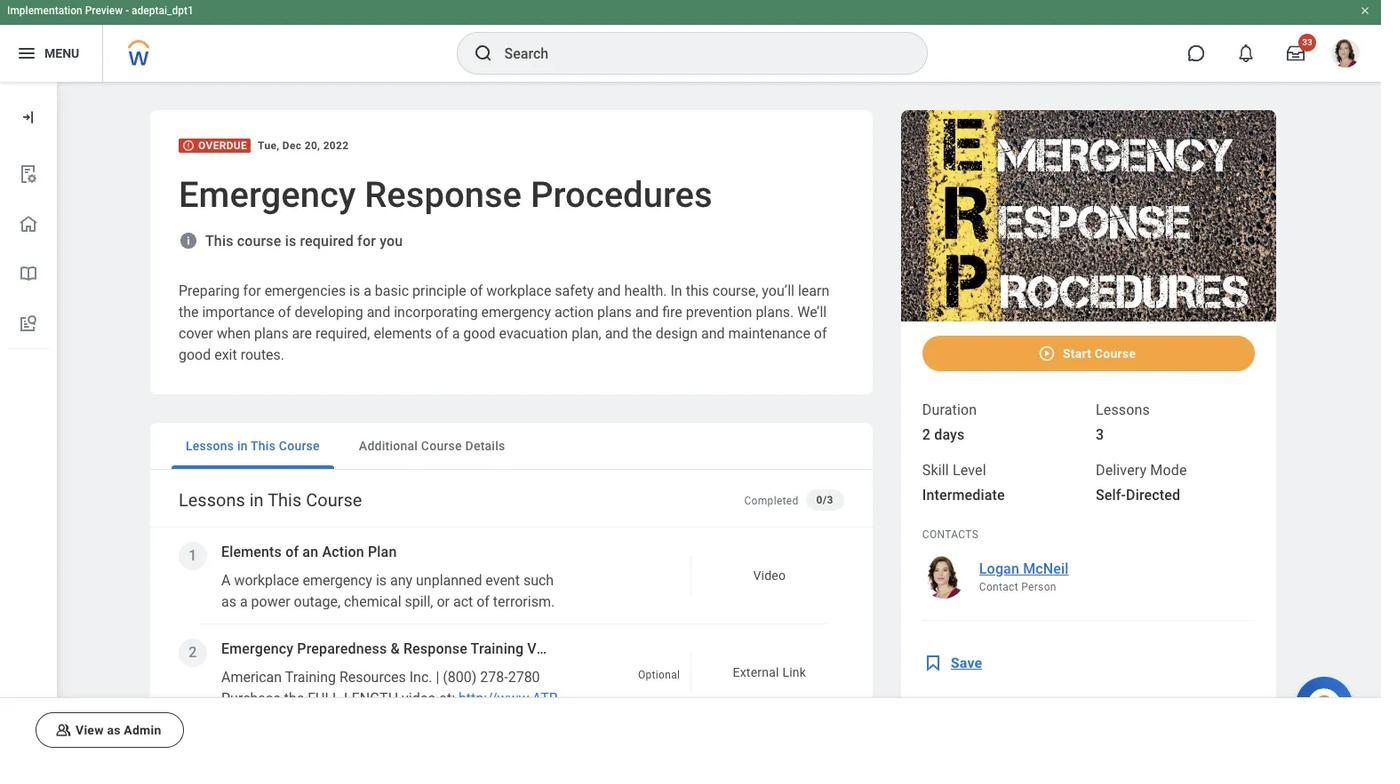 Task type: describe. For each thing, give the bounding box(es) containing it.
lessons in this course inside 'element'
[[179, 490, 362, 511]]

self-
[[1096, 487, 1126, 504]]

33
[[1302, 37, 1313, 47]]

and left health.
[[597, 283, 621, 300]]

emergency response procedures
[[179, 174, 713, 216]]

business's
[[221, 658, 287, 675]]

save button
[[922, 642, 993, 685]]

close environment banner image
[[1360, 5, 1371, 16]]

2 to from the left
[[448, 636, 461, 653]]

skill
[[922, 462, 949, 479]]

plan,
[[572, 325, 601, 342]]

in inside 'element'
[[249, 490, 264, 511]]

0 horizontal spatial is
[[285, 233, 296, 250]]

emergency for emergency response procedures
[[179, 174, 356, 216]]

plans.
[[756, 304, 794, 321]]

0 horizontal spatial list
[[0, 149, 57, 349]]

duration
[[922, 401, 977, 418]]

and down prevention
[[701, 325, 725, 342]]

plan
[[221, 636, 248, 653]]

resources
[[339, 669, 406, 686]]

2 inside list
[[189, 644, 197, 661]]

you'll
[[762, 283, 795, 300]]

external link
[[733, 666, 806, 680]]

additional course details
[[359, 439, 505, 453]]

start
[[1063, 346, 1092, 360]]

developing
[[295, 304, 363, 321]]

and down health.
[[635, 304, 659, 321]]

additional course details button
[[345, 423, 519, 469]]

33 button
[[1276, 34, 1316, 73]]

0 vertical spatial for
[[357, 233, 376, 250]]

in inside button
[[237, 439, 248, 453]]

of down emergencies
[[278, 304, 291, 321]]

logan mcneil contact person
[[979, 560, 1069, 593]]

preview
[[85, 4, 123, 17]]

as inside a workplace emergency is any unplanned event such as a power outage, chemical spill, or act of terrorism. every organization should have an emergency action plan to ensure employee safety and to improve the business's chances for a successful recovery when a workplace emergency arises.
[[221, 594, 236, 611]]

incorporating
[[394, 304, 478, 321]]

media classroom image
[[54, 722, 72, 739]]

should
[[341, 615, 383, 632]]

you
[[380, 233, 403, 250]]

2 inside duration 2 days
[[922, 426, 931, 443]]

learn
[[798, 283, 829, 300]]

the left full-
[[284, 691, 304, 707]]

book open image
[[18, 263, 39, 284]]

0 vertical spatial response
[[365, 174, 522, 216]]

menu banner
[[0, 0, 1381, 82]]

emergency down act
[[439, 615, 509, 632]]

any
[[390, 572, 412, 589]]

the left design
[[632, 325, 652, 342]]

required
[[300, 233, 354, 250]]

course inside "button"
[[421, 439, 462, 453]]

2022
[[323, 140, 349, 152]]

menu button
[[0, 25, 102, 82]]

additional
[[359, 439, 418, 453]]

http://www.atr- inc.com/ptv-267.aspx
[[221, 691, 562, 729]]

for inside preparing for emergencies is a basic principle of workplace safety and health. in this course, you'll learn the importance of developing and incorporating emergency action plans and fire prevention plans. we'll cover when plans are required, elements of a good evacuation plan, and the design and maintenance of good exit routes.
[[243, 283, 261, 300]]

or
[[437, 594, 450, 611]]

emergencies
[[265, 283, 346, 300]]

action for when
[[513, 615, 552, 632]]

inc.com/ptv-
[[221, 712, 306, 729]]

are
[[292, 325, 312, 342]]

implementation
[[7, 4, 82, 17]]

ensure
[[268, 636, 311, 653]]

every
[[221, 615, 255, 632]]

workplace inside preparing for emergencies is a basic principle of workplace safety and health. in this course, you'll learn the importance of developing and incorporating emergency action plans and fire prevention plans. we'll cover when plans are required, elements of a good evacuation plan, and the design and maintenance of good exit routes.
[[486, 283, 551, 300]]

intermediate
[[922, 487, 1005, 504]]

1
[[189, 548, 197, 564]]

principle
[[412, 283, 466, 300]]

maintenance
[[728, 325, 811, 342]]

as inside button
[[107, 723, 121, 738]]

dec
[[283, 140, 302, 152]]

this course is required for you
[[205, 233, 403, 250]]

exit
[[214, 347, 237, 364]]

menu
[[44, 46, 79, 60]]

course
[[237, 233, 281, 250]]

action for evacuation
[[555, 304, 594, 321]]

optional
[[638, 669, 680, 681]]

a workplace emergency is any unplanned event such as a power outage, chemical spill, or act of terrorism. every organization should have an emergency action plan to ensure employee safety and to improve the business's chances for a successful recovery when a workplace emergency arises.
[[221, 572, 555, 696]]

media mylearning image
[[922, 653, 944, 674]]

2780
[[508, 669, 540, 686]]

report parameter image
[[18, 164, 39, 185]]

health.
[[624, 283, 667, 300]]

course,
[[713, 283, 759, 300]]

full-
[[308, 691, 344, 707]]

1 horizontal spatial video
[[753, 569, 786, 583]]

safety inside preparing for emergencies is a basic principle of workplace safety and health. in this course, you'll learn the importance of developing and incorporating emergency action plans and fire prevention plans. we'll cover when plans are required, elements of a good evacuation plan, and the design and maintenance of good exit routes.
[[555, 283, 594, 300]]

is for emergencies
[[349, 283, 360, 300]]

elements
[[221, 544, 282, 561]]

chances
[[291, 658, 344, 675]]

evacuation
[[499, 325, 568, 342]]

cover
[[179, 325, 213, 342]]

american
[[221, 669, 282, 686]]

power
[[251, 594, 290, 611]]

unplanned
[[416, 572, 482, 589]]

lessons inside course details element
[[1096, 401, 1150, 418]]

this inside lessons in this course 'element'
[[268, 490, 302, 511]]

view
[[76, 723, 104, 738]]

details
[[465, 439, 505, 453]]

view as admin button
[[36, 713, 184, 748]]

length
[[344, 691, 398, 707]]

of right principle
[[470, 283, 483, 300]]

http://www.atr- inc.com/ptv-267.aspx link
[[221, 691, 562, 729]]

profile logan mcneil image
[[1331, 39, 1360, 71]]

0 vertical spatial training
[[471, 641, 524, 658]]

justify image
[[16, 43, 37, 64]]

purchase the full-length video at:
[[221, 691, 455, 707]]

for inside a workplace emergency is any unplanned event such as a power outage, chemical spill, or act of terrorism. every organization should have an emergency action plan to ensure employee safety and to improve the business's chances for a successful recovery when a workplace emergency arises.
[[348, 658, 365, 675]]

1 vertical spatial workplace
[[234, 572, 299, 589]]

inc.
[[410, 669, 432, 686]]

course inside 'element'
[[306, 490, 362, 511]]

0 vertical spatial this
[[205, 233, 233, 250]]

lessons inside 'element'
[[179, 490, 245, 511]]

tue, dec 20, 2022
[[258, 140, 349, 152]]

delivery
[[1096, 462, 1147, 479]]

2 vertical spatial workplace
[[221, 679, 286, 696]]

1 horizontal spatial plans
[[597, 304, 632, 321]]

an inside a workplace emergency is any unplanned event such as a power outage, chemical spill, or act of terrorism. every organization should have an emergency action plan to ensure employee safety and to improve the business's chances for a successful recovery when a workplace emergency arises.
[[420, 615, 436, 632]]

when inside preparing for emergencies is a basic principle of workplace safety and health. in this course, you'll learn the importance of developing and incorporating emergency action plans and fire prevention plans. we'll cover when plans are required, elements of a good evacuation plan, and the design and maintenance of good exit routes.
[[217, 325, 251, 342]]

1 vertical spatial good
[[179, 347, 211, 364]]



Task type: vqa. For each thing, say whether or not it's contained in the screenshot.
are
yes



Task type: locate. For each thing, give the bounding box(es) containing it.
american training resources inc. | (800) 278-2780
[[221, 669, 540, 686]]

1 horizontal spatial good
[[463, 325, 496, 342]]

action
[[322, 544, 364, 561]]

is inside preparing for emergencies is a basic principle of workplace safety and health. in this course, you'll learn the importance of developing and incorporating emergency action plans and fire prevention plans. we'll cover when plans are required, elements of a good evacuation plan, and the design and maintenance of good exit routes.
[[349, 283, 360, 300]]

start course
[[1063, 346, 1136, 360]]

1 vertical spatial lessons in this course
[[179, 490, 362, 511]]

successful
[[380, 658, 449, 675]]

0 vertical spatial safety
[[555, 283, 594, 300]]

1 vertical spatial as
[[107, 723, 121, 738]]

lessons in this course inside button
[[186, 439, 320, 453]]

1 horizontal spatial list
[[164, 528, 862, 763]]

0 horizontal spatial good
[[179, 347, 211, 364]]

list containing elements of an action plan
[[164, 528, 862, 763]]

video down completed
[[753, 569, 786, 583]]

1 vertical spatial video
[[527, 641, 565, 658]]

tab list containing lessons in this course
[[150, 423, 873, 470]]

emergency up "course" on the top left of page
[[179, 174, 356, 216]]

0 horizontal spatial plans
[[254, 325, 289, 342]]

play circle image
[[1038, 344, 1056, 362]]

0 horizontal spatial when
[[217, 325, 251, 342]]

at:
[[439, 691, 455, 707]]

an down spill,
[[420, 615, 436, 632]]

0 vertical spatial workplace
[[486, 283, 551, 300]]

spill,
[[405, 594, 433, 611]]

is inside a workplace emergency is any unplanned event such as a power outage, chemical spill, or act of terrorism. every organization should have an emergency action plan to ensure employee safety and to improve the business's chances for a successful recovery when a workplace emergency arises.
[[376, 572, 387, 589]]

training
[[471, 641, 524, 658], [285, 669, 336, 686]]

1 vertical spatial list
[[164, 528, 862, 763]]

mcneil
[[1023, 560, 1069, 577]]

plans
[[597, 304, 632, 321], [254, 325, 289, 342]]

response inside list
[[403, 641, 467, 658]]

prevention
[[686, 304, 752, 321]]

such
[[523, 572, 554, 589]]

employee
[[314, 636, 375, 653]]

0 horizontal spatial safety
[[379, 636, 418, 653]]

0 vertical spatial action
[[555, 304, 594, 321]]

as down a
[[221, 594, 236, 611]]

emergency up american
[[221, 641, 293, 658]]

2 left days
[[922, 426, 931, 443]]

inbox large image
[[1287, 44, 1305, 62]]

a
[[364, 283, 371, 300], [452, 325, 460, 342], [240, 594, 248, 611], [369, 658, 377, 675], [547, 658, 555, 675]]

when right the 278- at left
[[509, 658, 543, 675]]

of right act
[[477, 594, 490, 611]]

emergency for emergency preparedness & response training video
[[221, 641, 293, 658]]

in
[[237, 439, 248, 453], [249, 490, 264, 511]]

response up you
[[365, 174, 522, 216]]

and right plan,
[[605, 325, 629, 342]]

notifications large image
[[1237, 44, 1255, 62]]

0 vertical spatial when
[[217, 325, 251, 342]]

1 vertical spatial safety
[[379, 636, 418, 653]]

importance
[[202, 304, 275, 321]]

and down basic
[[367, 304, 390, 321]]

1 vertical spatial an
[[420, 615, 436, 632]]

http://www.atr-
[[459, 691, 562, 707]]

training up full-
[[285, 669, 336, 686]]

tue,
[[258, 140, 280, 152]]

and
[[597, 283, 621, 300], [367, 304, 390, 321], [635, 304, 659, 321], [605, 325, 629, 342], [701, 325, 725, 342], [421, 636, 445, 653]]

good
[[463, 325, 496, 342], [179, 347, 211, 364]]

1 horizontal spatial training
[[471, 641, 524, 658]]

0/3
[[816, 494, 834, 507]]

lessons in this course
[[186, 439, 320, 453], [179, 490, 362, 511]]

0 vertical spatial list
[[0, 149, 57, 349]]

0 horizontal spatial an
[[303, 544, 318, 561]]

0 horizontal spatial video
[[527, 641, 565, 658]]

info image
[[179, 231, 198, 251]]

1 vertical spatial is
[[349, 283, 360, 300]]

in
[[671, 283, 682, 300]]

1 horizontal spatial action
[[555, 304, 594, 321]]

action up plan,
[[555, 304, 594, 321]]

1 vertical spatial this
[[251, 439, 276, 453]]

plan
[[368, 544, 397, 561]]

start course button
[[922, 336, 1255, 371]]

a down "incorporating"
[[452, 325, 460, 342]]

-
[[125, 4, 129, 17]]

as
[[221, 594, 236, 611], [107, 723, 121, 738]]

3
[[1096, 426, 1104, 443]]

1 vertical spatial in
[[249, 490, 264, 511]]

lessons in this course element
[[150, 474, 873, 763]]

1 to from the left
[[252, 636, 264, 653]]

emergency down chances
[[290, 679, 360, 696]]

required,
[[316, 325, 370, 342]]

delivery mode self-directed
[[1096, 462, 1187, 504]]

logan
[[979, 560, 1019, 577]]

1 horizontal spatial is
[[349, 283, 360, 300]]

admin
[[124, 723, 161, 738]]

0 horizontal spatial as
[[107, 723, 121, 738]]

an left action
[[303, 544, 318, 561]]

video
[[402, 691, 436, 707]]

elements
[[374, 325, 432, 342]]

2 vertical spatial for
[[348, 658, 365, 675]]

2 horizontal spatial is
[[376, 572, 387, 589]]

organization
[[259, 615, 337, 632]]

workplace up "evacuation"
[[486, 283, 551, 300]]

good down cover
[[179, 347, 211, 364]]

safety inside a workplace emergency is any unplanned event such as a power outage, chemical spill, or act of terrorism. every organization should have an emergency action plan to ensure employee safety and to improve the business's chances for a successful recovery when a workplace emergency arises.
[[379, 636, 418, 653]]

event
[[486, 572, 520, 589]]

link
[[783, 666, 806, 680]]

a left basic
[[364, 283, 371, 300]]

search image
[[472, 43, 494, 64]]

action down terrorism. in the left bottom of the page
[[513, 615, 552, 632]]

level
[[953, 462, 986, 479]]

1 vertical spatial plans
[[254, 325, 289, 342]]

1 horizontal spatial to
[[448, 636, 461, 653]]

routes.
[[241, 347, 284, 364]]

the up cover
[[179, 304, 199, 321]]

of right elements
[[285, 544, 299, 561]]

external
[[733, 666, 779, 680]]

improve
[[464, 636, 515, 653]]

a up arises.
[[369, 658, 377, 675]]

is right "course" on the top left of page
[[285, 233, 296, 250]]

is up developing
[[349, 283, 360, 300]]

action inside preparing for emergencies is a basic principle of workplace safety and health. in this course, you'll learn the importance of developing and incorporating emergency action plans and fire prevention plans. we'll cover when plans are required, elements of a good evacuation plan, and the design and maintenance of good exit routes.
[[555, 304, 594, 321]]

1 vertical spatial response
[[403, 641, 467, 658]]

basic
[[375, 283, 409, 300]]

contact
[[979, 581, 1019, 593]]

when down importance
[[217, 325, 251, 342]]

0 vertical spatial good
[[463, 325, 496, 342]]

for left you
[[357, 233, 376, 250]]

workplace
[[486, 283, 551, 300], [234, 572, 299, 589], [221, 679, 286, 696]]

emergency inside list
[[221, 641, 293, 658]]

outage,
[[294, 594, 340, 611]]

1 vertical spatial lessons
[[186, 439, 234, 453]]

1 horizontal spatial safety
[[555, 283, 594, 300]]

a up every
[[240, 594, 248, 611]]

an
[[303, 544, 318, 561], [420, 615, 436, 632]]

1 vertical spatial 2
[[189, 644, 197, 661]]

emergency down action
[[303, 572, 372, 589]]

preparing for emergencies is a basic principle of workplace safety and health. in this course, you'll learn the importance of developing and incorporating emergency action plans and fire prevention plans. we'll cover when plans are required, elements of a good evacuation plan, and the design and maintenance of good exit routes.
[[179, 283, 829, 364]]

mode
[[1150, 462, 1187, 479]]

2 vertical spatial is
[[376, 572, 387, 589]]

is for emergency
[[376, 572, 387, 589]]

plans up routes.
[[254, 325, 289, 342]]

|
[[436, 669, 439, 686]]

video up the 2780
[[527, 641, 565, 658]]

to up recovery
[[448, 636, 461, 653]]

list inside lessons in this course 'element'
[[164, 528, 862, 763]]

of down we'll
[[814, 325, 827, 342]]

action inside a workplace emergency is any unplanned event such as a power outage, chemical spill, or act of terrorism. every organization should have an emergency action plan to ensure employee safety and to improve the business's chances for a successful recovery when a workplace emergency arises.
[[513, 615, 552, 632]]

and inside a workplace emergency is any unplanned event such as a power outage, chemical spill, or act of terrorism. every organization should have an emergency action plan to ensure employee safety and to improve the business's chances for a successful recovery when a workplace emergency arises.
[[421, 636, 445, 653]]

0 vertical spatial is
[[285, 233, 296, 250]]

safety up plan,
[[555, 283, 594, 300]]

for down employee
[[348, 658, 365, 675]]

implementation preview -   adeptai_dpt1
[[7, 4, 194, 17]]

267.aspx
[[306, 712, 363, 729]]

transformation import image
[[20, 108, 37, 126]]

of inside a workplace emergency is any unplanned event such as a power outage, chemical spill, or act of terrorism. every organization should have an emergency action plan to ensure employee safety and to improve the business's chances for a successful recovery when a workplace emergency arises.
[[477, 594, 490, 611]]

home image
[[18, 213, 39, 235]]

lessons inside button
[[186, 439, 234, 453]]

we'll
[[797, 304, 827, 321]]

save
[[951, 655, 982, 672]]

0 vertical spatial in
[[237, 439, 248, 453]]

1 vertical spatial training
[[285, 669, 336, 686]]

0 vertical spatial emergency
[[179, 174, 356, 216]]

overdue
[[198, 140, 247, 152]]

this
[[686, 283, 709, 300]]

1 vertical spatial when
[[509, 658, 543, 675]]

1 horizontal spatial when
[[509, 658, 543, 675]]

Search Workday  search field
[[504, 34, 890, 73]]

1 vertical spatial emergency
[[221, 641, 293, 658]]

emergency
[[481, 304, 551, 321], [303, 572, 372, 589], [439, 615, 509, 632], [290, 679, 360, 696]]

to up business's
[[252, 636, 264, 653]]

completed
[[744, 495, 799, 508]]

act
[[453, 594, 473, 611]]

and up successful
[[421, 636, 445, 653]]

video
[[753, 569, 786, 583], [527, 641, 565, 658]]

is
[[285, 233, 296, 250], [349, 283, 360, 300], [376, 572, 387, 589]]

lessons in this course button
[[172, 423, 334, 469]]

0 vertical spatial 2
[[922, 426, 931, 443]]

when inside a workplace emergency is any unplanned event such as a power outage, chemical spill, or act of terrorism. every organization should have an emergency action plan to ensure employee safety and to improve the business's chances for a successful recovery when a workplace emergency arises.
[[509, 658, 543, 675]]

arises.
[[363, 679, 405, 696]]

exclamation circle image
[[182, 140, 195, 152]]

plans up plan,
[[597, 304, 632, 321]]

have
[[387, 615, 417, 632]]

0 vertical spatial lessons
[[1096, 401, 1150, 418]]

days
[[934, 426, 965, 443]]

1 horizontal spatial 2
[[922, 426, 931, 443]]

2 vertical spatial this
[[268, 490, 302, 511]]

emergency inside preparing for emergencies is a basic principle of workplace safety and health. in this course, you'll learn the importance of developing and incorporating emergency action plans and fire prevention plans. we'll cover when plans are required, elements of a good evacuation plan, and the design and maintenance of good exit routes.
[[481, 304, 551, 321]]

of down "incorporating"
[[436, 325, 449, 342]]

0 horizontal spatial in
[[237, 439, 248, 453]]

2 vertical spatial lessons
[[179, 490, 245, 511]]

1 horizontal spatial in
[[249, 490, 264, 511]]

1 vertical spatial action
[[513, 615, 552, 632]]

preparedness
[[297, 641, 387, 658]]

1 horizontal spatial as
[[221, 594, 236, 611]]

terrorism.
[[493, 594, 555, 611]]

0 horizontal spatial to
[[252, 636, 264, 653]]

workplace up power
[[234, 572, 299, 589]]

0 vertical spatial plans
[[597, 304, 632, 321]]

training up the 278- at left
[[471, 641, 524, 658]]

0 horizontal spatial training
[[285, 669, 336, 686]]

20,
[[305, 140, 320, 152]]

as right the view
[[107, 723, 121, 738]]

0 vertical spatial an
[[303, 544, 318, 561]]

1 vertical spatial for
[[243, 283, 261, 300]]

0 horizontal spatial action
[[513, 615, 552, 632]]

the inside a workplace emergency is any unplanned event such as a power outage, chemical spill, or act of terrorism. every organization should have an emergency action plan to ensure employee safety and to improve the business's chances for a successful recovery when a workplace emergency arises.
[[519, 636, 539, 653]]

response
[[365, 174, 522, 216], [403, 641, 467, 658]]

tab list
[[150, 423, 873, 470]]

emergency up "evacuation"
[[481, 304, 551, 321]]

good down "incorporating"
[[463, 325, 496, 342]]

workplace down business's
[[221, 679, 286, 696]]

response up the |
[[403, 641, 467, 658]]

2 left plan
[[189, 644, 197, 661]]

0 vertical spatial lessons in this course
[[186, 439, 320, 453]]

procedures
[[531, 174, 713, 216]]

course details element
[[901, 110, 1277, 763]]

list
[[0, 149, 57, 349], [164, 528, 862, 763]]

0 vertical spatial video
[[753, 569, 786, 583]]

&
[[391, 641, 400, 658]]

this inside lessons in this course button
[[251, 439, 276, 453]]

safety down have
[[379, 636, 418, 653]]

0 horizontal spatial 2
[[189, 644, 197, 661]]

the up the 2780
[[519, 636, 539, 653]]

0 vertical spatial as
[[221, 594, 236, 611]]

1 horizontal spatial an
[[420, 615, 436, 632]]

is left any
[[376, 572, 387, 589]]

a right the 2780
[[547, 658, 555, 675]]

2
[[922, 426, 931, 443], [189, 644, 197, 661]]

for up importance
[[243, 283, 261, 300]]

lessons 3
[[1096, 401, 1150, 443]]



